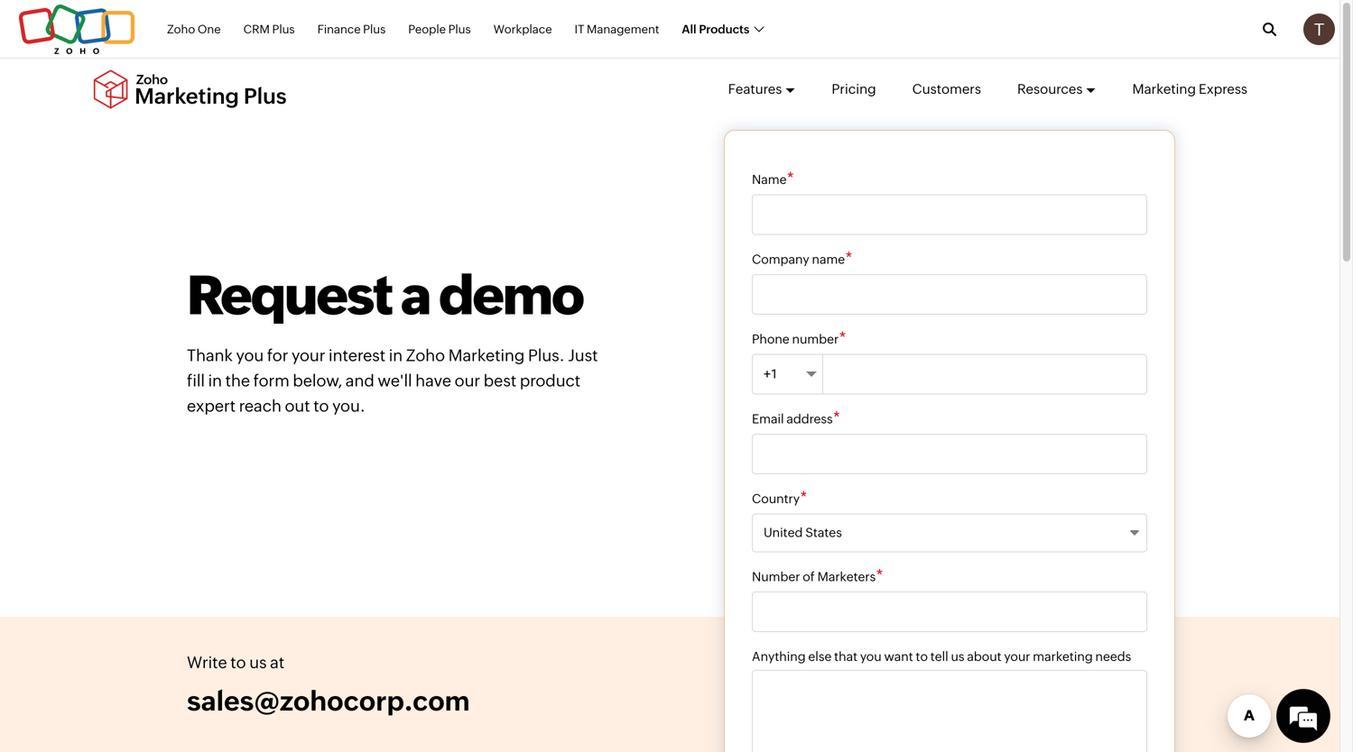 Task type: describe. For each thing, give the bounding box(es) containing it.
* right company
[[845, 249, 853, 268]]

expert
[[187, 397, 236, 416]]

write to us at
[[187, 654, 284, 672]]

of
[[803, 570, 815, 584]]

out
[[285, 397, 310, 416]]

demo
[[439, 264, 583, 326]]

email
[[752, 412, 784, 426]]

people
[[408, 22, 446, 36]]

express
[[1199, 81, 1247, 97]]

zoho inside thank you for your interest in zoho marketing plus. just fill in the form below, and we'll have our best product expert reach out to you.
[[406, 347, 445, 365]]

one
[[198, 22, 221, 36]]

just
[[568, 347, 598, 365]]

customers link
[[912, 65, 981, 114]]

at
[[270, 654, 284, 672]]

anything else that you want to tell us about your marketing needs
[[752, 650, 1131, 664]]

it management
[[575, 22, 659, 36]]

customers
[[912, 81, 981, 97]]

sales@zohocorp.com link
[[187, 686, 470, 717]]

plus for finance plus
[[363, 22, 386, 36]]

pricing link
[[832, 65, 876, 114]]

finance plus
[[317, 22, 386, 36]]

pricing
[[832, 81, 876, 97]]

marketing inside thank you for your interest in zoho marketing plus. just fill in the form below, and we'll have our best product expert reach out to you.
[[448, 347, 525, 365]]

marketing
[[1033, 650, 1093, 664]]

workplace
[[493, 22, 552, 36]]

people plus link
[[408, 12, 471, 46]]

0 horizontal spatial in
[[208, 372, 222, 390]]

2 horizontal spatial to
[[916, 650, 928, 664]]

have
[[415, 372, 451, 390]]

phone number *
[[752, 329, 846, 347]]

number of marketers *
[[752, 567, 883, 585]]

zoho one link
[[167, 12, 221, 46]]

it
[[575, 22, 584, 36]]

Please enter your Marketers count number field
[[752, 592, 1147, 633]]

crm
[[243, 22, 270, 36]]

0 horizontal spatial us
[[249, 654, 267, 672]]

number
[[752, 570, 800, 584]]

finance plus link
[[317, 12, 386, 46]]

resources
[[1017, 81, 1083, 97]]

anything
[[752, 650, 806, 664]]

plus.
[[528, 347, 565, 365]]

name
[[812, 252, 845, 267]]

your inside thank you for your interest in zoho marketing plus. just fill in the form below, and we'll have our best product expert reach out to you.
[[292, 347, 325, 365]]

crm plus
[[243, 22, 295, 36]]

below,
[[293, 372, 342, 390]]

company name *
[[752, 249, 853, 268]]

plus for crm plus
[[272, 22, 295, 36]]

company
[[752, 252, 809, 267]]

0 horizontal spatial to
[[230, 654, 246, 672]]

marketing inside marketing express "link"
[[1132, 81, 1196, 97]]

needs
[[1095, 650, 1131, 664]]

marketers
[[817, 570, 876, 584]]

our
[[455, 372, 480, 390]]

the
[[225, 372, 250, 390]]

zoho marketingplus logo image
[[92, 70, 288, 109]]

and
[[346, 372, 374, 390]]

Please enter your phone number text field
[[822, 354, 1147, 395]]

want
[[884, 650, 913, 664]]

Please enter your name text field
[[752, 195, 1147, 235]]

features
[[728, 81, 782, 97]]

else
[[808, 650, 832, 664]]

fill
[[187, 372, 205, 390]]

a
[[401, 264, 430, 326]]

thank
[[187, 347, 233, 365]]

Please enter your email address text field
[[752, 434, 1147, 475]]

email address *
[[752, 409, 840, 427]]



Task type: locate. For each thing, give the bounding box(es) containing it.
1 plus from the left
[[272, 22, 295, 36]]

1 vertical spatial in
[[208, 372, 222, 390]]

0 vertical spatial your
[[292, 347, 325, 365]]

1 vertical spatial you
[[860, 650, 882, 664]]

us left at at left
[[249, 654, 267, 672]]

you left for at top
[[236, 347, 264, 365]]

reach
[[239, 397, 282, 416]]

us right tell
[[951, 650, 964, 664]]

in
[[389, 347, 403, 365], [208, 372, 222, 390]]

1 vertical spatial your
[[1004, 650, 1030, 664]]

*
[[787, 169, 794, 188], [845, 249, 853, 268], [839, 329, 846, 347], [833, 409, 840, 427], [800, 489, 807, 507], [876, 567, 883, 585]]

marketing express link
[[1132, 65, 1247, 114]]

* down address
[[800, 489, 807, 507]]

1 horizontal spatial you
[[860, 650, 882, 664]]

you
[[236, 347, 264, 365], [860, 650, 882, 664]]

you.
[[332, 397, 365, 416]]

to
[[313, 397, 329, 416], [916, 650, 928, 664], [230, 654, 246, 672]]

for
[[267, 347, 288, 365]]

about
[[967, 650, 1002, 664]]

in right fill
[[208, 372, 222, 390]]

that
[[834, 650, 857, 664]]

plus right people
[[448, 22, 471, 36]]

1 horizontal spatial to
[[313, 397, 329, 416]]

product
[[520, 372, 580, 390]]

phone
[[752, 332, 790, 347]]

all products link
[[682, 12, 763, 46]]

zoho one
[[167, 22, 221, 36]]

marketing
[[1132, 81, 1196, 97], [448, 347, 525, 365]]

marketing left express
[[1132, 81, 1196, 97]]

1 horizontal spatial zoho
[[406, 347, 445, 365]]

best
[[484, 372, 516, 390]]

0 horizontal spatial your
[[292, 347, 325, 365]]

it management link
[[575, 12, 659, 46]]

you inside thank you for your interest in zoho marketing plus. just fill in the form below, and we'll have our best product expert reach out to you.
[[236, 347, 264, 365]]

all products
[[682, 22, 749, 36]]

interest
[[329, 347, 386, 365]]

+1
[[764, 367, 778, 382]]

number
[[792, 332, 839, 347]]

Please enter your company name text field
[[752, 275, 1147, 315]]

plus right crm
[[272, 22, 295, 36]]

address
[[787, 412, 833, 426]]

request a demo
[[187, 264, 583, 326]]

management
[[587, 22, 659, 36]]

features link
[[728, 65, 796, 114]]

0 horizontal spatial you
[[236, 347, 264, 365]]

0 horizontal spatial marketing
[[448, 347, 525, 365]]

to right the out
[[313, 397, 329, 416]]

1 horizontal spatial marketing
[[1132, 81, 1196, 97]]

1 horizontal spatial plus
[[363, 22, 386, 36]]

2 plus from the left
[[363, 22, 386, 36]]

0 horizontal spatial zoho
[[167, 22, 195, 36]]

3 plus from the left
[[448, 22, 471, 36]]

workplace link
[[493, 12, 552, 46]]

write
[[187, 654, 227, 672]]

us
[[951, 650, 964, 664], [249, 654, 267, 672]]

0 horizontal spatial plus
[[272, 22, 295, 36]]

country
[[752, 492, 800, 506]]

0 vertical spatial zoho
[[167, 22, 195, 36]]

form
[[253, 372, 290, 390]]

zoho up have
[[406, 347, 445, 365]]

you right that
[[860, 650, 882, 664]]

plus for people plus
[[448, 22, 471, 36]]

plus inside 'link'
[[448, 22, 471, 36]]

0 vertical spatial in
[[389, 347, 403, 365]]

0 vertical spatial you
[[236, 347, 264, 365]]

terry turtle image
[[1303, 14, 1335, 45]]

marketing express
[[1132, 81, 1247, 97]]

1 vertical spatial zoho
[[406, 347, 445, 365]]

in up the we'll
[[389, 347, 403, 365]]

country *
[[752, 489, 807, 507]]

0 vertical spatial marketing
[[1132, 81, 1196, 97]]

1 horizontal spatial us
[[951, 650, 964, 664]]

* right of
[[876, 567, 883, 585]]

name
[[752, 172, 787, 187]]

name *
[[752, 169, 794, 188]]

1 horizontal spatial in
[[389, 347, 403, 365]]

crm plus link
[[243, 12, 295, 46]]

zoho left the one
[[167, 22, 195, 36]]

your up below,
[[292, 347, 325, 365]]

resources link
[[1017, 65, 1096, 114]]

thank you for your interest in zoho marketing plus. just fill in the form below, and we'll have our best product expert reach out to you.
[[187, 347, 598, 416]]

* up company name *
[[787, 169, 794, 188]]

your right about
[[1004, 650, 1030, 664]]

plus right finance
[[363, 22, 386, 36]]

sales@zohocorp.com
[[187, 686, 470, 717]]

tell
[[930, 650, 948, 664]]

products
[[699, 22, 749, 36]]

* right the phone
[[839, 329, 846, 347]]

we'll
[[378, 372, 412, 390]]

plus
[[272, 22, 295, 36], [363, 22, 386, 36], [448, 22, 471, 36]]

your
[[292, 347, 325, 365], [1004, 650, 1030, 664]]

1 horizontal spatial your
[[1004, 650, 1030, 664]]

request
[[187, 264, 392, 326]]

* right email
[[833, 409, 840, 427]]

finance
[[317, 22, 361, 36]]

marketing up best at left
[[448, 347, 525, 365]]

to right write at left
[[230, 654, 246, 672]]

to inside thank you for your interest in zoho marketing plus. just fill in the form below, and we'll have our best product expert reach out to you.
[[313, 397, 329, 416]]

If you have any additional Marketing Plus requirements, please enter them here text field
[[752, 671, 1147, 753]]

to left tell
[[916, 650, 928, 664]]

people plus
[[408, 22, 471, 36]]

all
[[682, 22, 696, 36]]

2 horizontal spatial plus
[[448, 22, 471, 36]]

1 vertical spatial marketing
[[448, 347, 525, 365]]

zoho
[[167, 22, 195, 36], [406, 347, 445, 365]]



Task type: vqa. For each thing, say whether or not it's contained in the screenshot.
you
yes



